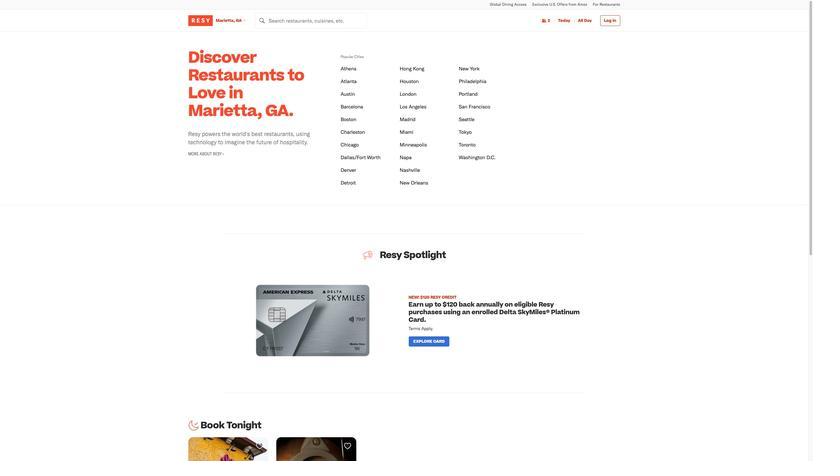 Task type: locate. For each thing, give the bounding box(es) containing it.
Add La Chingada Sports Bar to favorites checkbox
[[256, 443, 264, 451]]

None field
[[256, 13, 367, 28]]



Task type: describe. For each thing, give the bounding box(es) containing it.
Search restaurants, cuisines, etc. text field
[[256, 13, 367, 28]]

book tonight collection main content
[[182, 420, 627, 462]]

earn up to $120 back annually on eligible resy purchases using an enrolled delta skymiles® platinum card. image
[[223, 271, 402, 372]]

Add Modena Ristorante Vinoteca to favorites checkbox
[[344, 443, 352, 451]]



Task type: vqa. For each thing, say whether or not it's contained in the screenshot.
4.5 out of 5 stars icon
no



